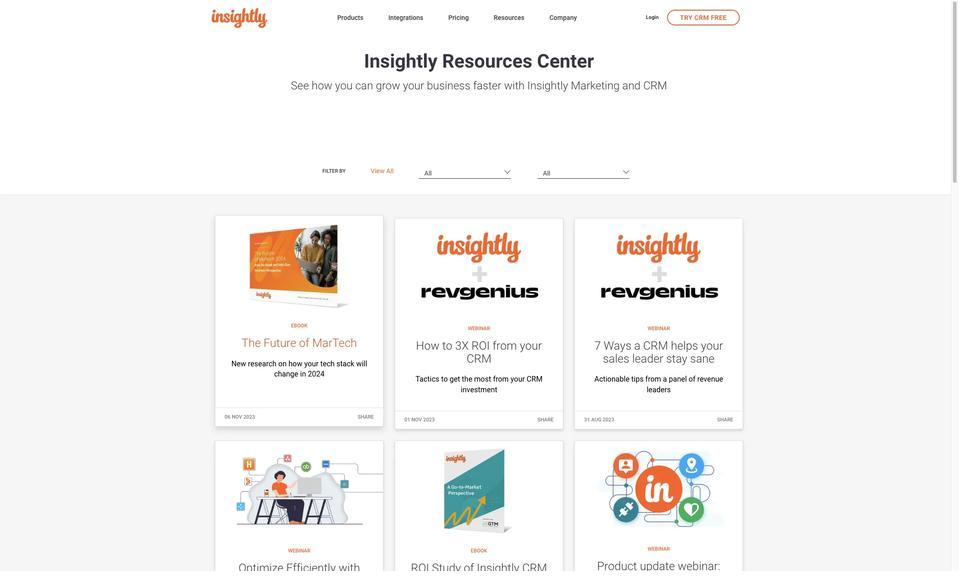 Task type: vqa. For each thing, say whether or not it's contained in the screenshot.
"We play as a team."
no



Task type: describe. For each thing, give the bounding box(es) containing it.
share for 7 ways a crm helps your sales leader stay sane
[[718, 417, 734, 423]]

how to 3x roi from your crm
[[416, 340, 542, 366]]

can
[[356, 79, 373, 92]]

2024
[[308, 370, 325, 379]]

01 nov 2023
[[405, 417, 435, 423]]

tactics
[[416, 375, 440, 384]]

sales
[[603, 352, 630, 366]]

crm inside tactics to get the most from your crm investment
[[527, 375, 543, 384]]

share for how to 3x roi from your crm
[[538, 417, 554, 423]]

your inside new research on how your tech stack will change in 2024
[[304, 360, 319, 369]]

your for helps
[[701, 340, 724, 353]]

a inside 7 ways a crm helps your sales leader stay sane
[[635, 340, 641, 353]]

products
[[337, 14, 364, 21]]

company
[[550, 14, 577, 21]]

0 vertical spatial how
[[312, 79, 333, 92]]

try
[[680, 14, 693, 21]]

all
[[387, 167, 394, 175]]

with
[[504, 79, 525, 92]]

2 webinar link from the left
[[575, 441, 743, 572]]

from inside how to 3x roi from your crm
[[493, 340, 517, 353]]

roi
[[472, 340, 490, 353]]

company link
[[550, 12, 577, 25]]

try crm free button
[[668, 10, 740, 25]]

the future of martech
[[242, 337, 357, 350]]

crm inside how to 3x roi from your crm
[[467, 352, 492, 366]]

06
[[225, 414, 231, 420]]

revenue
[[698, 375, 724, 384]]

tactics to get the most from your crm investment
[[416, 375, 543, 394]]

login
[[646, 14, 659, 20]]

by
[[340, 168, 346, 174]]

in
[[300, 370, 306, 379]]

06 nov 2023
[[225, 414, 255, 420]]

actionable
[[595, 375, 630, 384]]

crm inside 7 ways a crm helps your sales leader stay sane
[[644, 340, 669, 353]]

faster
[[473, 79, 502, 92]]

31 aug 2023
[[585, 417, 615, 423]]

panel
[[669, 375, 687, 384]]

insightly resources center
[[364, 50, 594, 72]]

from inside actionable tips from a panel of revenue leaders
[[646, 375, 662, 384]]

how inside new research on how your tech stack will change in 2024
[[289, 360, 303, 369]]

7
[[595, 340, 601, 353]]

the
[[242, 337, 261, 350]]

view all
[[371, 167, 394, 175]]

pricing link
[[449, 12, 469, 25]]

helps
[[671, 340, 699, 353]]

business
[[427, 79, 471, 92]]

investment
[[461, 386, 498, 394]]

and
[[623, 79, 641, 92]]

insightly logo image
[[212, 8, 267, 28]]

stack
[[337, 360, 355, 369]]

login link
[[646, 14, 659, 22]]

grow
[[376, 79, 400, 92]]

filter
[[323, 168, 338, 174]]

nov for how to 3x roi from your crm
[[412, 417, 422, 423]]



Task type: locate. For each thing, give the bounding box(es) containing it.
2023 for 7 ways a crm helps your sales leader stay sane
[[603, 417, 615, 423]]

marketing
[[571, 79, 620, 92]]

0 vertical spatial to
[[443, 340, 453, 353]]

01
[[405, 417, 411, 423]]

1 horizontal spatial ebook
[[471, 548, 488, 554]]

1 horizontal spatial share
[[538, 417, 554, 423]]

a inside actionable tips from a panel of revenue leaders
[[663, 375, 667, 384]]

share
[[358, 414, 374, 420], [538, 417, 554, 423], [718, 417, 734, 423]]

ebook link
[[395, 441, 563, 572]]

your for from
[[520, 340, 542, 353]]

1 vertical spatial resources
[[442, 50, 533, 72]]

martech
[[312, 337, 357, 350]]

sane
[[691, 352, 715, 366]]

1 horizontal spatial 2023
[[423, 417, 435, 423]]

how
[[312, 79, 333, 92], [289, 360, 303, 369]]

to for how
[[443, 340, 453, 353]]

share for the future of martech
[[358, 414, 374, 420]]

your inside how to 3x roi from your crm
[[520, 340, 542, 353]]

2 horizontal spatial share
[[718, 417, 734, 423]]

of
[[299, 337, 310, 350], [689, 375, 696, 384]]

your inside tactics to get the most from your crm investment
[[511, 375, 525, 384]]

2023
[[244, 414, 255, 420], [423, 417, 435, 423], [603, 417, 615, 423]]

crm inside try crm free button
[[695, 14, 710, 21]]

to inside tactics to get the most from your crm investment
[[441, 375, 448, 384]]

share down revenue
[[718, 417, 734, 423]]

to for tactics
[[441, 375, 448, 384]]

leaders
[[647, 386, 671, 394]]

from inside tactics to get the most from your crm investment
[[493, 375, 509, 384]]

how
[[416, 340, 440, 353]]

to left get
[[441, 375, 448, 384]]

integrations
[[389, 14, 424, 21]]

0 horizontal spatial nov
[[232, 414, 242, 420]]

resources
[[494, 14, 525, 21], [442, 50, 533, 72]]

a up leaders
[[663, 375, 667, 384]]

2023 for how to 3x roi from your crm
[[423, 417, 435, 423]]

free
[[711, 14, 727, 21]]

0 horizontal spatial a
[[635, 340, 641, 353]]

try crm free link
[[668, 10, 740, 25]]

to left 3x
[[443, 340, 453, 353]]

how up in
[[289, 360, 303, 369]]

1 vertical spatial of
[[689, 375, 696, 384]]

insightly logo link
[[212, 8, 323, 28]]

1 horizontal spatial webinar link
[[575, 441, 743, 572]]

how left you
[[312, 79, 333, 92]]

pricing
[[449, 14, 469, 21]]

nov
[[232, 414, 242, 420], [412, 417, 422, 423]]

resources link
[[494, 12, 525, 25]]

2023 right 06
[[244, 414, 255, 420]]

0 horizontal spatial 2023
[[244, 414, 255, 420]]

to inside how to 3x roi from your crm
[[443, 340, 453, 353]]

1 horizontal spatial how
[[312, 79, 333, 92]]

1 horizontal spatial insightly
[[528, 79, 569, 92]]

most
[[475, 375, 492, 384]]

a right ways
[[635, 340, 641, 353]]

31
[[585, 417, 590, 423]]

0 horizontal spatial how
[[289, 360, 303, 369]]

from
[[493, 340, 517, 353], [493, 375, 509, 384], [646, 375, 662, 384]]

actionable tips from a panel of revenue leaders
[[595, 375, 724, 394]]

0 vertical spatial resources
[[494, 14, 525, 21]]

integrations link
[[389, 12, 424, 25]]

1 vertical spatial to
[[441, 375, 448, 384]]

to
[[443, 340, 453, 353], [441, 375, 448, 384]]

1 horizontal spatial of
[[689, 375, 696, 384]]

2023 right aug
[[603, 417, 615, 423]]

your inside 7 ways a crm helps your sales leader stay sane
[[701, 340, 724, 353]]

future
[[264, 337, 296, 350]]

tips
[[632, 375, 644, 384]]

see
[[291, 79, 309, 92]]

change
[[274, 370, 298, 379]]

ebook
[[291, 323, 308, 329], [471, 548, 488, 554]]

2023 for the future of martech
[[244, 414, 255, 420]]

0 vertical spatial a
[[635, 340, 641, 353]]

insightly up grow
[[364, 50, 438, 72]]

new
[[232, 360, 246, 369]]

view
[[371, 167, 385, 175]]

leader
[[633, 352, 664, 366]]

nov for the future of martech
[[232, 414, 242, 420]]

ways
[[604, 340, 632, 353]]

will
[[356, 360, 367, 369]]

share left 01
[[358, 414, 374, 420]]

nov right 01
[[412, 417, 422, 423]]

a
[[635, 340, 641, 353], [663, 375, 667, 384]]

new research on how your tech stack will change in 2024
[[232, 360, 367, 379]]

7 ways a crm helps your sales leader stay sane
[[595, 340, 724, 366]]

of inside actionable tips from a panel of revenue leaders
[[689, 375, 696, 384]]

on
[[279, 360, 287, 369]]

nov right 06
[[232, 414, 242, 420]]

research
[[248, 360, 277, 369]]

of right panel
[[689, 375, 696, 384]]

your for grow
[[403, 79, 424, 92]]

the
[[462, 375, 473, 384]]

2023 right 01
[[423, 417, 435, 423]]

webinar
[[468, 326, 490, 332], [648, 326, 670, 332], [648, 546, 670, 552], [288, 548, 311, 554]]

tech
[[321, 360, 335, 369]]

1 vertical spatial a
[[663, 375, 667, 384]]

center
[[537, 50, 594, 72]]

products link
[[337, 12, 364, 25]]

1 webinar link from the left
[[216, 441, 383, 572]]

1 vertical spatial insightly
[[528, 79, 569, 92]]

from right most
[[493, 375, 509, 384]]

0 horizontal spatial of
[[299, 337, 310, 350]]

from right roi
[[493, 340, 517, 353]]

0 vertical spatial insightly
[[364, 50, 438, 72]]

get
[[450, 375, 460, 384]]

from up leaders
[[646, 375, 662, 384]]

2 horizontal spatial 2023
[[603, 417, 615, 423]]

aug
[[592, 417, 602, 423]]

0 horizontal spatial ebook
[[291, 323, 308, 329]]

0 horizontal spatial share
[[358, 414, 374, 420]]

0 vertical spatial of
[[299, 337, 310, 350]]

0 horizontal spatial insightly
[[364, 50, 438, 72]]

1 horizontal spatial a
[[663, 375, 667, 384]]

share left 31
[[538, 417, 554, 423]]

crm
[[695, 14, 710, 21], [644, 79, 668, 92], [644, 340, 669, 353], [467, 352, 492, 366], [527, 375, 543, 384]]

insightly down center
[[528, 79, 569, 92]]

3x
[[456, 340, 469, 353]]

of right future
[[299, 337, 310, 350]]

your
[[403, 79, 424, 92], [520, 340, 542, 353], [701, 340, 724, 353], [304, 360, 319, 369], [511, 375, 525, 384]]

0 horizontal spatial webinar link
[[216, 441, 383, 572]]

insightly
[[364, 50, 438, 72], [528, 79, 569, 92]]

see how you can grow your business faster with insightly marketing and crm
[[291, 79, 668, 92]]

try crm free
[[680, 14, 727, 21]]

1 horizontal spatial nov
[[412, 417, 422, 423]]

stay
[[667, 352, 688, 366]]

you
[[335, 79, 353, 92]]

webinar link
[[216, 441, 383, 572], [575, 441, 743, 572]]

0 vertical spatial ebook
[[291, 323, 308, 329]]

filter by
[[323, 168, 346, 174]]

1 vertical spatial how
[[289, 360, 303, 369]]

1 vertical spatial ebook
[[471, 548, 488, 554]]



